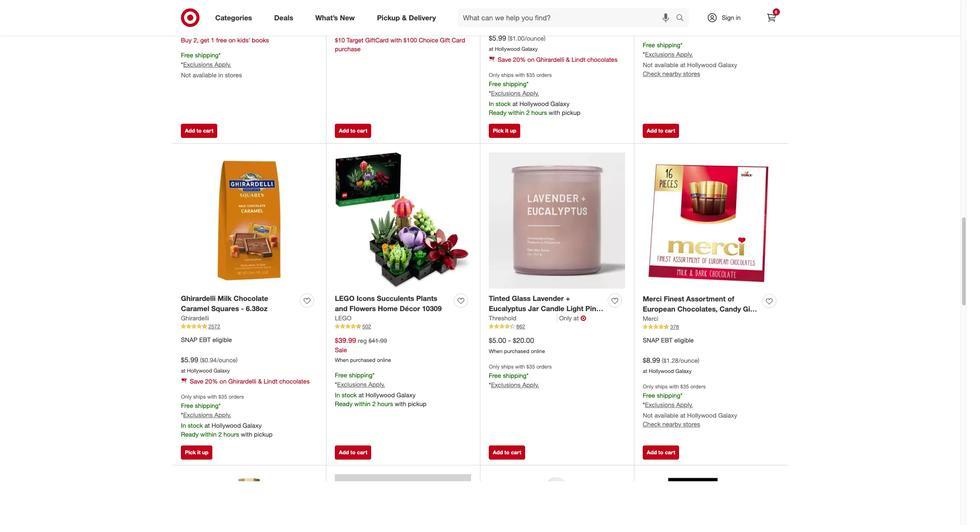 Task type: locate. For each thing, give the bounding box(es) containing it.
online inside $19.99 msrp $26.29 when purchased online
[[685, 27, 699, 33]]

shipping inside free shipping * * exclusions apply. not available in stores
[[195, 51, 219, 59]]

lego up the and
[[335, 295, 355, 303]]

snap for merci finest assortment of european chocolates, candy gift box - 16ct/7oz
[[643, 337, 660, 344]]

378 link
[[643, 324, 780, 331]]

$39.99
[[335, 337, 356, 345]]

save down $5.99 ( $1.00 /ounce ) at hollywood galaxy
[[498, 56, 512, 63]]

1 vertical spatial nearby
[[663, 421, 682, 428]]

with inside $10 target giftcard with $100 choice gift card purchase
[[391, 36, 402, 44]]

galaxy inside free shipping * * exclusions apply. not available at hollywood galaxy check nearby stores
[[719, 61, 738, 69]]

ebt down 1298 at the right of page
[[507, 14, 519, 22]]

) for $0.94
[[236, 357, 238, 364]]

1 horizontal spatial (
[[508, 35, 510, 42]]

$13.76 msrp $16.99 when purchased online buy 2, get 1 free on kids' books
[[181, 14, 269, 44]]

2 check nearby stores button from the top
[[643, 420, 701, 429]]

ready for $1.00
[[489, 109, 507, 116]]

1 horizontal spatial pick it up
[[493, 128, 517, 134]]

tinted
[[489, 295, 510, 303]]

on
[[229, 36, 236, 44], [528, 56, 535, 63], [220, 378, 227, 386]]

check
[[643, 70, 661, 77], [643, 421, 661, 428]]

stock
[[496, 100, 511, 108], [342, 392, 357, 399], [188, 422, 203, 430]]

when inside $39.99 reg $41.99 sale when purchased online
[[335, 357, 349, 364]]

- inside 'tinted glass lavender + eucalyptus jar candle light pink - threshold™'
[[489, 315, 492, 324]]

snap down ghirardelli link
[[181, 337, 198, 344]]

2 horizontal spatial snap
[[643, 337, 660, 344]]

0 vertical spatial it
[[506, 128, 509, 134]]

2 horizontal spatial on
[[528, 56, 535, 63]]

$19.99
[[643, 15, 664, 24]]

0 horizontal spatial /ounce
[[217, 357, 236, 364]]

0 vertical spatial pickup
[[562, 109, 581, 116]]

in
[[489, 100, 494, 108], [335, 392, 340, 399], [181, 422, 186, 430]]

eligible for merci finest assortment of european chocolates, candy gift box - 16ct/7oz
[[675, 337, 694, 344]]

ships down $5.99 ( $1.00 /ounce ) at hollywood galaxy
[[501, 72, 514, 78]]

0 vertical spatial only ships with $35 orders free shipping * * exclusions apply. in stock at  hollywood galaxy ready within 2 hours with pickup
[[489, 72, 581, 116]]

- right new
[[358, 14, 361, 23]]

1 horizontal spatial pick it up button
[[489, 124, 521, 138]]

0 horizontal spatial msrp
[[204, 15, 222, 23]]

2 horizontal spatial eligible
[[675, 337, 694, 344]]

$13.76
[[181, 14, 202, 23]]

- down eucalyptus
[[489, 315, 492, 324]]

ghirardelli down $5.99 ( $1.00 /ounce ) at hollywood galaxy
[[537, 56, 565, 63]]

2 vertical spatial hours
[[224, 431, 239, 439]]

merci up european
[[643, 295, 662, 304]]

0 vertical spatial $5.99
[[489, 34, 506, 43]]

merci
[[643, 295, 662, 304], [643, 315, 659, 323]]

chocolate
[[234, 295, 268, 303]]

within
[[509, 109, 525, 116], [354, 400, 371, 408], [200, 431, 217, 439]]

purchased inside $5.00 - $20.00 when purchased online
[[504, 348, 530, 355]]

1 vertical spatial save 20% on ghirardelli & lindt chocolates
[[190, 378, 310, 386]]

at inside $8.99 ( $1.28 /ounce ) at hollywood galaxy
[[643, 368, 648, 375]]

2 horizontal spatial stock
[[496, 100, 511, 108]]

0 vertical spatial check
[[643, 70, 661, 77]]

1 vertical spatial within
[[354, 400, 371, 408]]

$100
[[404, 36, 417, 44]]

ships inside only ships with $35 orders free shipping * * exclusions apply. not available at hollywood galaxy check nearby stores
[[655, 384, 668, 390]]

0 horizontal spatial pickup
[[254, 431, 273, 439]]

orders down $5.99 ( $1.00 /ounce ) at hollywood galaxy
[[537, 72, 552, 78]]

2 check from the top
[[643, 421, 661, 428]]

only inside only at ¬
[[559, 315, 572, 322]]

0 vertical spatial chocolates
[[588, 56, 618, 63]]

msrp for $19.99
[[666, 16, 684, 23]]

1
[[211, 36, 215, 44]]

) right $1.28
[[698, 357, 700, 365]]

( inside $5.99 ( $0.94 /ounce ) at hollywood galaxy
[[200, 357, 202, 364]]

2 horizontal spatial within
[[509, 109, 525, 116]]

snap for ghirardelli milk chocolate caramel squares - 6.38oz
[[181, 337, 198, 344]]

purchased inside $19.99 msrp $26.29 when purchased online
[[658, 27, 684, 33]]

orders for ghirardelli milk chocolate caramel squares - 6.38oz
[[229, 394, 244, 401]]

purchased
[[196, 26, 222, 33], [658, 27, 684, 33], [504, 348, 530, 355], [350, 357, 376, 364]]

tinted glass lavender + eucalyptus jar candle light pink - threshold™ image
[[489, 153, 625, 289], [489, 153, 625, 289]]

check nearby stores button
[[643, 69, 701, 78], [643, 420, 701, 429]]

eligible down 378
[[675, 337, 694, 344]]

1 vertical spatial merci
[[643, 315, 659, 323]]

only ships with $35 orders free shipping * * exclusions apply. in stock at  hollywood galaxy ready within 2 hours with pickup for $1.00
[[489, 72, 581, 116]]

target
[[347, 36, 364, 44]]

2 horizontal spatial )
[[698, 357, 700, 365]]

available for $19.99
[[655, 61, 679, 69]]

0 vertical spatial lindt
[[572, 56, 586, 63]]

2
[[527, 109, 530, 116], [372, 400, 376, 408], [218, 431, 222, 439]]

2 vertical spatial not
[[643, 412, 653, 420]]

20% for $0.94
[[205, 378, 218, 386]]

1 horizontal spatial /ounce
[[525, 35, 544, 42]]

orders inside only ships with $35 orders free shipping * * exclusions apply.
[[537, 364, 552, 370]]

ready for $0.94
[[181, 431, 199, 439]]

$35
[[527, 72, 535, 78], [527, 364, 535, 370], [681, 384, 689, 390], [219, 394, 227, 401]]

( inside $5.99 ( $1.00 /ounce ) at hollywood galaxy
[[508, 35, 510, 42]]

gift right candy
[[743, 305, 756, 314]]

orders down $8.99 ( $1.28 /ounce ) at hollywood galaxy
[[691, 384, 706, 390]]

nearby
[[663, 70, 682, 77], [663, 421, 682, 428]]

snap
[[489, 14, 506, 22], [181, 337, 198, 344], [643, 337, 660, 344]]

1 horizontal spatial lindt
[[572, 56, 586, 63]]

eligible down 2572
[[213, 337, 232, 344]]

0 horizontal spatial on
[[220, 378, 227, 386]]

0 vertical spatial stock
[[496, 100, 511, 108]]

$35 down $5.99 ( $0.94 /ounce ) at hollywood galaxy
[[219, 394, 227, 401]]

1 vertical spatial check
[[643, 421, 661, 428]]

save for $0.94
[[190, 378, 203, 386]]

online inside the $13.76 msrp $16.99 when purchased online buy 2, get 1 free on kids' books
[[223, 26, 237, 33]]

/ounce for $1.00
[[525, 35, 544, 42]]

1 horizontal spatial msrp
[[666, 16, 684, 23]]

- right $5.00
[[508, 337, 511, 345]]

save 20% on ghirardelli & lindt chocolates down $5.99 ( $0.94 /ounce ) at hollywood galaxy
[[190, 378, 310, 386]]

ships for merci finest assortment of european chocolates, candy gift box - 16ct/7oz
[[655, 384, 668, 390]]

gift left card in the top left of the page
[[440, 36, 450, 44]]

not for $13.76
[[181, 71, 191, 79]]

check inside free shipping * * exclusions apply. not available at hollywood galaxy check nearby stores
[[643, 70, 661, 77]]

shipping down $39.99 reg $41.99 sale when purchased online
[[349, 372, 373, 379]]

when down $19.99
[[643, 27, 657, 33]]

hollywood inside $5.99 ( $0.94 /ounce ) at hollywood galaxy
[[187, 368, 212, 375]]

merci finest assortment of european chocolates, candy gift box - 16ct/7oz link
[[643, 295, 759, 324]]

2 horizontal spatial (
[[662, 357, 664, 365]]

pink
[[586, 305, 601, 314]]

online down $41.99
[[377, 357, 391, 364]]

) right $1.00
[[544, 35, 546, 42]]

ghirardelli down caramel
[[181, 315, 209, 322]]

orders inside only ships with $35 orders free shipping * * exclusions apply. not available at hollywood galaxy check nearby stores
[[691, 384, 706, 390]]

within for $0.94
[[200, 431, 217, 439]]

in
[[736, 14, 741, 21], [218, 71, 223, 79]]

apply. inside free shipping * * exclusions apply. in stock at  hollywood galaxy ready within 2 hours with pickup
[[369, 381, 385, 389]]

in down free
[[218, 71, 223, 79]]

pickup for $1.00
[[562, 109, 581, 116]]

lego down the and
[[335, 315, 352, 322]]

purchased down search
[[658, 27, 684, 33]]

when for $13.76
[[181, 26, 195, 33]]

*
[[681, 41, 683, 49], [643, 50, 645, 58], [219, 51, 221, 59], [181, 61, 183, 68], [527, 80, 529, 88], [489, 89, 491, 97], [373, 372, 375, 379], [527, 372, 529, 380], [335, 381, 337, 389], [489, 382, 491, 389], [681, 392, 683, 400], [643, 401, 645, 409], [219, 402, 221, 410], [181, 412, 183, 419]]

$5.99 left $1.00
[[489, 34, 506, 43]]

) inside $5.99 ( $1.00 /ounce ) at hollywood galaxy
[[544, 35, 546, 42]]

shipping down $19.99 msrp $26.29 when purchased online
[[657, 41, 681, 49]]

at inside only at ¬
[[574, 315, 579, 322]]

check inside only ships with $35 orders free shipping * * exclusions apply. not available at hollywood galaxy check nearby stores
[[643, 421, 661, 428]]

online down $16.99
[[223, 26, 237, 33]]

apply. inside only ships with $35 orders free shipping * * exclusions apply.
[[523, 382, 539, 389]]

reg
[[358, 337, 367, 345]]

not for $19.99
[[643, 61, 653, 69]]

0 vertical spatial lego
[[335, 295, 355, 303]]

20% down $5.99 ( $0.94 /ounce ) at hollywood galaxy
[[205, 378, 218, 386]]

$5.99 inside $5.99 ( $0.94 /ounce ) at hollywood galaxy
[[181, 356, 198, 365]]

1 vertical spatial chocolates
[[279, 378, 310, 386]]

1 horizontal spatial hours
[[378, 400, 393, 408]]

apply. inside only ships with $35 orders free shipping * * exclusions apply. not available at hollywood galaxy check nearby stores
[[677, 401, 693, 409]]

1 horizontal spatial up
[[510, 128, 517, 134]]

(
[[508, 35, 510, 42], [200, 357, 202, 364], [662, 357, 664, 365]]

in right sign
[[736, 14, 741, 21]]

$41.99
[[369, 337, 387, 345]]

+
[[566, 295, 570, 303]]

/ounce down 378
[[679, 357, 698, 365]]

on down $5.99 ( $1.00 /ounce ) at hollywood galaxy
[[528, 56, 535, 63]]

2572 link
[[181, 323, 317, 331]]

ships down $5.00 - $20.00 when purchased online
[[501, 364, 514, 370]]

2 vertical spatial pickup
[[254, 431, 273, 439]]

$16.99
[[223, 15, 242, 23]]

threshold link
[[489, 314, 558, 323]]

1 vertical spatial &
[[566, 56, 570, 63]]

shipping down $8.99 ( $1.28 /ounce ) at hollywood galaxy
[[657, 392, 681, 400]]

online inside $5.00 - $20.00 when purchased online
[[531, 348, 545, 355]]

ghirardelli milk chocolate caramel squares - 6.38oz image
[[181, 153, 317, 289], [181, 153, 317, 289]]

0 horizontal spatial snap
[[181, 337, 198, 344]]

0 horizontal spatial only ships with $35 orders free shipping * * exclusions apply. in stock at  hollywood galaxy ready within 2 hours with pickup
[[181, 394, 273, 439]]

purchased inside $39.99 reg $41.99 sale when purchased online
[[350, 357, 376, 364]]

shipping down $5.00 - $20.00 when purchased online
[[503, 372, 527, 380]]

0 horizontal spatial up
[[202, 450, 209, 457]]

1298 link
[[489, 1, 625, 9]]

2 vertical spatial ready
[[181, 431, 199, 439]]

msrp for $13.76
[[204, 15, 222, 23]]

0 horizontal spatial &
[[258, 378, 262, 386]]

free inside free shipping * * exclusions apply. not available at hollywood galaxy check nearby stores
[[643, 41, 655, 49]]

( for $1.00
[[508, 35, 510, 42]]

shipping inside only ships with $35 orders free shipping * * exclusions apply.
[[503, 372, 527, 380]]

1 horizontal spatial within
[[354, 400, 371, 408]]

only down $8.99
[[643, 384, 654, 390]]

0 horizontal spatial ready
[[181, 431, 199, 439]]

0 vertical spatial hours
[[532, 109, 547, 116]]

/ounce inside $5.99 ( $0.94 /ounce ) at hollywood galaxy
[[217, 357, 236, 364]]

1 vertical spatial stock
[[342, 392, 357, 399]]

744
[[671, 2, 679, 8]]

/ounce
[[525, 35, 544, 42], [217, 357, 236, 364], [679, 357, 698, 365]]

$19.99 msrp $26.29 when purchased online
[[643, 15, 704, 33]]

ghirardelli inside ghirardelli milk chocolate caramel squares - 6.38oz
[[181, 295, 216, 303]]

add to cart
[[185, 128, 214, 134], [339, 128, 368, 134], [647, 128, 676, 134], [339, 450, 368, 457], [493, 450, 522, 457], [647, 450, 676, 457]]

at inside $5.99 ( $0.94 /ounce ) at hollywood galaxy
[[181, 368, 186, 375]]

shipping down $5.99 ( $1.00 /ounce ) at hollywood galaxy
[[503, 80, 527, 88]]

2 for $0.94
[[218, 431, 222, 439]]

exclusions inside only ships with $35 orders free shipping * * exclusions apply.
[[491, 382, 521, 389]]

succulents
[[377, 295, 414, 303]]

lego
[[335, 295, 355, 303], [335, 315, 352, 322]]

orders for merci finest assortment of european chocolates, candy gift box - 16ct/7oz
[[691, 384, 706, 390]]

0 horizontal spatial gift
[[440, 36, 450, 44]]

)
[[544, 35, 546, 42], [236, 357, 238, 364], [698, 357, 700, 365]]

exclusions inside free shipping * * exclusions apply. not available in stores
[[183, 61, 213, 68]]

shipping down get
[[195, 51, 219, 59]]

merci down european
[[643, 315, 659, 323]]

save down $5.99 ( $0.94 /ounce ) at hollywood galaxy
[[190, 378, 203, 386]]

lego icons succulents plants and flowers home décor 10309 image
[[335, 153, 471, 289], [335, 153, 471, 289]]

/ounce down 2572
[[217, 357, 236, 364]]

when down $5.00
[[489, 348, 503, 355]]

2 merci from the top
[[643, 315, 659, 323]]

only down $5.00
[[489, 364, 500, 370]]

0 vertical spatial within
[[509, 109, 525, 116]]

available inside free shipping * * exclusions apply. not available in stores
[[193, 71, 217, 79]]

eucalyptus
[[489, 305, 526, 314]]

on down $5.99 ( $0.94 /ounce ) at hollywood galaxy
[[220, 378, 227, 386]]

lindt for $0.94
[[264, 378, 278, 386]]

purchased inside the $13.76 msrp $16.99 when purchased online buy 2, get 1 free on kids' books
[[196, 26, 222, 33]]

only at ¬
[[559, 314, 587, 323]]

save
[[498, 56, 512, 63], [190, 378, 203, 386]]

0 horizontal spatial pick it up button
[[181, 446, 213, 460]]

eligible down 1298 at the right of page
[[521, 14, 540, 22]]

lego for lego
[[335, 315, 352, 322]]

$5.99 ( $0.94 /ounce ) at hollywood galaxy
[[181, 356, 238, 375]]

in inside free shipping * * exclusions apply. not available in stores
[[218, 71, 223, 79]]

in for $1.00
[[489, 100, 494, 108]]

( inside $8.99 ( $1.28 /ounce ) at hollywood galaxy
[[662, 357, 664, 365]]

stores inside free shipping * * exclusions apply. not available in stores
[[225, 71, 242, 79]]

at inside free shipping * * exclusions apply. in stock at  hollywood galaxy ready within 2 hours with pickup
[[359, 392, 364, 399]]

u brands 6ct round glass magnets - precious petals image
[[489, 475, 625, 526], [489, 475, 625, 526]]

ready
[[489, 109, 507, 116], [335, 400, 353, 408], [181, 431, 199, 439]]

/ounce inside $5.99 ( $1.00 /ounce ) at hollywood galaxy
[[525, 35, 544, 42]]

2 vertical spatial available
[[655, 412, 679, 420]]

1 vertical spatial lindt
[[264, 378, 278, 386]]

1 vertical spatial not
[[181, 71, 191, 79]]

save 20% on ghirardelli & lindt chocolates down what can we help you find? suggestions appear below search box
[[498, 56, 618, 63]]

0 vertical spatial pick
[[493, 128, 504, 134]]

purchased for $13.76
[[196, 26, 222, 33]]

0 vertical spatial 20%
[[513, 56, 526, 63]]

0 horizontal spatial in
[[181, 422, 186, 430]]

0 horizontal spatial eligible
[[213, 337, 232, 344]]

0 horizontal spatial chocolates
[[279, 378, 310, 386]]

online for $16.99
[[223, 26, 237, 33]]

hollywood
[[495, 46, 520, 52], [688, 61, 717, 69], [520, 100, 549, 108], [187, 368, 212, 375], [649, 368, 674, 375], [366, 392, 395, 399], [688, 412, 717, 420], [212, 422, 241, 430]]

2 horizontal spatial /ounce
[[679, 357, 698, 365]]

$5.99 for $1.00
[[489, 34, 506, 43]]

pick it up button
[[489, 124, 521, 138], [181, 446, 213, 460]]

threshold™
[[494, 315, 532, 324]]

1 horizontal spatial eligible
[[521, 14, 540, 22]]

2 vertical spatial in
[[181, 422, 186, 430]]

when down sale
[[335, 357, 349, 364]]

1 horizontal spatial gift
[[743, 305, 756, 314]]

ghirardelli
[[537, 56, 565, 63], [181, 295, 216, 303], [181, 315, 209, 322], [228, 378, 256, 386]]

galaxy inside $5.99 ( $0.94 /ounce ) at hollywood galaxy
[[214, 368, 230, 375]]

/ounce down 1298 at the right of page
[[525, 35, 544, 42]]

hours inside free shipping * * exclusions apply. in stock at  hollywood galaxy ready within 2 hours with pickup
[[378, 400, 393, 408]]

0 horizontal spatial save 20% on ghirardelli & lindt chocolates
[[190, 378, 310, 386]]

on for $0.94
[[220, 378, 227, 386]]

1 vertical spatial hours
[[378, 400, 393, 408]]

orders
[[537, 72, 552, 78], [537, 364, 552, 370], [691, 384, 706, 390], [229, 394, 244, 401]]

1 vertical spatial it
[[197, 450, 201, 457]]

in inside free shipping * * exclusions apply. in stock at  hollywood galaxy ready within 2 hours with pickup
[[335, 392, 340, 399]]

0 horizontal spatial lindt
[[264, 378, 278, 386]]

1 check from the top
[[643, 70, 661, 77]]

2 horizontal spatial &
[[566, 56, 570, 63]]

free inside free shipping * * exclusions apply. in stock at  hollywood galaxy ready within 2 hours with pickup
[[335, 372, 347, 379]]

- inside merci finest assortment of european chocolates, candy gift box - 16ct/7oz
[[658, 315, 661, 324]]

0 horizontal spatial (
[[200, 357, 202, 364]]

1 vertical spatial $5.99
[[181, 356, 198, 365]]

1 nearby from the top
[[663, 70, 682, 77]]

available inside free shipping * * exclusions apply. not available at hollywood galaxy check nearby stores
[[655, 61, 679, 69]]

1 vertical spatial pick it up button
[[181, 446, 213, 460]]

1298
[[517, 1, 528, 8]]

1 lego from the top
[[335, 295, 355, 303]]

ships inside only ships with $35 orders free shipping * * exclusions apply.
[[501, 364, 514, 370]]

2 lego from the top
[[335, 315, 352, 322]]

msrp inside $19.99 msrp $26.29 when purchased online
[[666, 16, 684, 23]]

/ounce inside $8.99 ( $1.28 /ounce ) at hollywood galaxy
[[679, 357, 698, 365]]

- down chocolate
[[241, 305, 244, 314]]

0 vertical spatial up
[[510, 128, 517, 134]]

merci finest assortment of european chocolates, candy gift box - 16ct/7oz image
[[643, 153, 780, 289], [643, 153, 780, 289]]

when up buy
[[181, 26, 195, 33]]

eligible
[[521, 14, 540, 22], [213, 337, 232, 344], [675, 337, 694, 344]]

ghirardelli up caramel
[[181, 295, 216, 303]]

sugar paper essentials 2pk undated weekly and dated daily planning notepad set no rule 52 page 7" x 4" image
[[643, 475, 780, 526], [643, 475, 780, 526]]

msrp left $16.99
[[204, 15, 222, 23]]

2 horizontal spatial ebt
[[661, 337, 673, 344]]

within for $1.00
[[509, 109, 525, 116]]

online for $20.00
[[531, 348, 545, 355]]

snap ebt eligible down 378
[[643, 337, 694, 344]]

eligible for ghirardelli milk chocolate caramel squares - 6.38oz
[[213, 337, 232, 344]]

1 merci from the top
[[643, 295, 662, 304]]

1 horizontal spatial it
[[506, 128, 509, 134]]

snap up $5.99 ( $1.00 /ounce ) at hollywood galaxy
[[489, 14, 506, 22]]

free shipping * * exclusions apply. in stock at  hollywood galaxy ready within 2 hours with pickup
[[335, 372, 427, 408]]

$35 inside only ships with $35 orders free shipping * * exclusions apply.
[[527, 364, 535, 370]]

free shipping * * exclusions apply. not available at hollywood galaxy check nearby stores
[[643, 41, 738, 77]]

available
[[655, 61, 679, 69], [193, 71, 217, 79], [655, 412, 679, 420]]

0 horizontal spatial stock
[[188, 422, 203, 430]]

shipping down $5.99 ( $0.94 /ounce ) at hollywood galaxy
[[195, 402, 219, 410]]

chocolates for $0.94
[[279, 378, 310, 386]]

) right the $0.94
[[236, 357, 238, 364]]

$5.99 inside $5.99 ( $1.00 /ounce ) at hollywood galaxy
[[489, 34, 506, 43]]

0 vertical spatial &
[[402, 13, 407, 22]]

2 inside free shipping * * exclusions apply. in stock at  hollywood galaxy ready within 2 hours with pickup
[[372, 400, 376, 408]]

purchase
[[335, 45, 361, 53]]

ships
[[501, 72, 514, 78], [501, 364, 514, 370], [655, 384, 668, 390], [193, 394, 206, 401]]

ebt down 378
[[661, 337, 673, 344]]

1 horizontal spatial ebt
[[507, 14, 519, 22]]

lego inside lego icons succulents plants and flowers home décor 10309
[[335, 295, 355, 303]]

free inside only ships with $35 orders free shipping * * exclusions apply. not available at hollywood galaxy check nearby stores
[[643, 392, 655, 400]]

online down $26.29
[[685, 27, 699, 33]]

-
[[358, 14, 361, 23], [241, 305, 244, 314], [489, 315, 492, 324], [658, 315, 661, 324], [508, 337, 511, 345]]

light
[[567, 305, 584, 314]]

0 vertical spatial 2
[[527, 109, 530, 116]]

pick
[[493, 128, 504, 134], [185, 450, 196, 457]]

0 vertical spatial save 20% on ghirardelli & lindt chocolates
[[498, 56, 618, 63]]

2 nearby from the top
[[663, 421, 682, 428]]

not inside free shipping * * exclusions apply. not available in stores
[[181, 71, 191, 79]]

only for tinted glass lavender + eucalyptus jar candle light pink - threshold™
[[489, 364, 500, 370]]

purchased down $20.00
[[504, 348, 530, 355]]

snap up $8.99
[[643, 337, 660, 344]]

- right box
[[658, 315, 661, 324]]

purchased up the 1
[[196, 26, 222, 33]]

purchased down reg at the bottom left of the page
[[350, 357, 376, 364]]

2 horizontal spatial 2
[[527, 109, 530, 116]]

on right free
[[229, 36, 236, 44]]

0 horizontal spatial 2
[[218, 431, 222, 439]]

0 vertical spatial ready
[[489, 109, 507, 116]]

744 link
[[643, 1, 780, 9]]

it
[[506, 128, 509, 134], [197, 450, 201, 457]]

hollywood inside only ships with $35 orders free shipping * * exclusions apply. not available at hollywood galaxy check nearby stores
[[688, 412, 717, 420]]

only down $5.99 ( $0.94 /ounce ) at hollywood galaxy
[[181, 394, 192, 401]]

gift
[[440, 36, 450, 44], [743, 305, 756, 314]]

0 horizontal spatial snap ebt eligible
[[181, 337, 232, 344]]

box
[[643, 315, 656, 324]]

exclusions apply. link
[[645, 50, 693, 58], [183, 61, 231, 68], [491, 89, 539, 97], [337, 381, 385, 389], [491, 382, 539, 389], [645, 401, 693, 409], [183, 412, 231, 419]]

ships for ghirardelli milk chocolate caramel squares - 6.38oz
[[193, 394, 206, 401]]

$5.99
[[489, 34, 506, 43], [181, 356, 198, 365]]

purchased for $5.00
[[504, 348, 530, 355]]

10" x 9" artificial leaf arrangement - threshold™ image
[[335, 475, 471, 526], [335, 475, 471, 526]]

tinted glass lavender + eucalyptus jar candle light pink - threshold™ link
[[489, 294, 605, 324]]

0 horizontal spatial hours
[[224, 431, 239, 439]]

20% down $5.99 ( $1.00 /ounce ) at hollywood galaxy
[[513, 56, 526, 63]]

save 20% on ghirardelli & lindt chocolates for $1.00
[[498, 56, 618, 63]]

$35 down $5.00 - $20.00 when purchased online
[[527, 364, 535, 370]]

to
[[197, 128, 202, 134], [351, 128, 356, 134], [659, 128, 664, 134], [351, 450, 356, 457], [505, 450, 510, 457], [659, 450, 664, 457]]

1 horizontal spatial 20%
[[513, 56, 526, 63]]

2 horizontal spatial in
[[489, 100, 494, 108]]

only inside only ships with $35 orders free shipping * * exclusions apply.
[[489, 364, 500, 370]]

0 vertical spatial gift
[[440, 36, 450, 44]]

ships down $8.99 ( $1.28 /ounce ) at hollywood galaxy
[[655, 384, 668, 390]]

ships down $5.99 ( $0.94 /ounce ) at hollywood galaxy
[[193, 394, 206, 401]]

0 vertical spatial available
[[655, 61, 679, 69]]

ebt down 2572
[[199, 337, 211, 344]]

orders down $5.99 ( $0.94 /ounce ) at hollywood galaxy
[[229, 394, 244, 401]]

1 horizontal spatial snap
[[489, 14, 506, 22]]

2 horizontal spatial ready
[[489, 109, 507, 116]]

2 for $1.00
[[527, 109, 530, 116]]

$5.99 left the $0.94
[[181, 356, 198, 365]]

squares
[[211, 305, 239, 314]]

$35 inside only ships with $35 orders free shipping * * exclusions apply. not available at hollywood galaxy check nearby stores
[[681, 384, 689, 390]]

add
[[185, 128, 195, 134], [339, 128, 349, 134], [647, 128, 657, 134], [339, 450, 349, 457], [493, 450, 503, 457], [647, 450, 657, 457]]

snap ebt eligible down 2572
[[181, 337, 232, 344]]

hollywood inside free shipping * * exclusions apply. not available at hollywood galaxy check nearby stores
[[688, 61, 717, 69]]

only up 862 link
[[559, 315, 572, 322]]

0 horizontal spatial save
[[190, 378, 203, 386]]

galaxy
[[522, 46, 538, 52], [719, 61, 738, 69], [551, 100, 570, 108], [214, 368, 230, 375], [676, 368, 692, 375], [397, 392, 416, 399], [719, 412, 738, 420], [243, 422, 262, 430]]

on inside the $13.76 msrp $16.99 when purchased online buy 2, get 1 free on kids' books
[[229, 36, 236, 44]]

$35 down $8.99 ( $1.28 /ounce ) at hollywood galaxy
[[681, 384, 689, 390]]

when inside the $13.76 msrp $16.99 when purchased online buy 2, get 1 free on kids' books
[[181, 26, 195, 33]]

msrp inside the $13.76 msrp $16.99 when purchased online buy 2, get 1 free on kids' books
[[204, 15, 222, 23]]

1 horizontal spatial 2
[[372, 400, 376, 408]]

1 horizontal spatial in
[[736, 14, 741, 21]]

finest
[[664, 295, 685, 304]]

msrp down 744 on the right
[[666, 16, 684, 23]]

exclusions inside only ships with $35 orders free shipping * * exclusions apply. not available at hollywood galaxy check nearby stores
[[645, 401, 675, 409]]

online down $20.00
[[531, 348, 545, 355]]

1 vertical spatial on
[[528, 56, 535, 63]]

1 vertical spatial lego
[[335, 315, 352, 322]]

lego for lego icons succulents plants and flowers home décor 10309
[[335, 295, 355, 303]]

0 horizontal spatial pick it up
[[185, 450, 209, 457]]

1 horizontal spatial )
[[544, 35, 546, 42]]

snap ebt eligible down 1298 at the right of page
[[489, 14, 540, 22]]

20%
[[513, 56, 526, 63], [205, 378, 218, 386]]

orders down $5.00 - $20.00 when purchased online
[[537, 364, 552, 370]]

when inside $19.99 msrp $26.29 when purchased online
[[643, 27, 657, 33]]

beloved lavender and chamomile hand lotion - 1oz image
[[181, 475, 317, 526], [181, 475, 317, 526]]



Task type: vqa. For each thing, say whether or not it's contained in the screenshot.
Dial Pump Spring Water Liquid Han
no



Task type: describe. For each thing, give the bounding box(es) containing it.
at inside free shipping * * exclusions apply. not available at hollywood galaxy check nearby stores
[[681, 61, 686, 69]]

$35 for merci finest assortment of european chocolates, candy gift box - 16ct/7oz
[[681, 384, 689, 390]]

orders for tinted glass lavender + eucalyptus jar candle light pink - threshold™
[[537, 364, 552, 370]]

( for $0.94
[[200, 357, 202, 364]]

ghirardelli milk chocolate caramel squares - 6.38oz
[[181, 295, 268, 314]]

$1.28
[[664, 357, 679, 365]]

only for ghirardelli milk chocolate caramel squares - 6.38oz
[[181, 394, 192, 401]]

10309
[[422, 305, 442, 314]]

& for $0.94
[[258, 378, 262, 386]]

hollywood inside $8.99 ( $1.28 /ounce ) at hollywood galaxy
[[649, 368, 674, 375]]

glass
[[512, 295, 531, 303]]

$35 down $5.99 ( $1.00 /ounce ) at hollywood galaxy
[[527, 72, 535, 78]]

ebt for merci finest assortment of european chocolates, candy gift box - 16ct/7oz
[[661, 337, 673, 344]]

in for $0.94
[[181, 422, 186, 430]]

pickup inside free shipping * * exclusions apply. in stock at  hollywood galaxy ready within 2 hours with pickup
[[408, 400, 427, 408]]

apply. inside free shipping * * exclusions apply. not available at hollywood galaxy check nearby stores
[[677, 50, 693, 58]]

available for $13.76
[[193, 71, 217, 79]]

0 vertical spatial pick it up button
[[489, 124, 521, 138]]

$35 for tinted glass lavender + eucalyptus jar candle light pink - threshold™
[[527, 364, 535, 370]]

$26.29
[[685, 16, 704, 23]]

- inside ghirardelli milk chocolate caramel squares - 6.38oz
[[241, 305, 244, 314]]

with inside only ships with $35 orders free shipping * * exclusions apply. not available at hollywood galaxy check nearby stores
[[670, 384, 679, 390]]

stock inside free shipping * * exclusions apply. in stock at  hollywood galaxy ready within 2 hours with pickup
[[342, 392, 357, 399]]

with inside free shipping * * exclusions apply. in stock at  hollywood galaxy ready within 2 hours with pickup
[[395, 400, 406, 408]]

exclusions inside free shipping * * exclusions apply. in stock at  hollywood galaxy ready within 2 hours with pickup
[[337, 381, 367, 389]]

online inside $39.99 reg $41.99 sale when purchased online
[[377, 357, 391, 364]]

plants
[[416, 295, 438, 303]]

chocolates,
[[678, 305, 718, 314]]

apply. inside free shipping * * exclusions apply. not available in stores
[[215, 61, 231, 68]]

merci finest assortment of european chocolates, candy gift box - 16ct/7oz
[[643, 295, 756, 324]]

lego link
[[335, 314, 352, 323]]

galaxy inside $5.99 ( $1.00 /ounce ) at hollywood galaxy
[[522, 46, 538, 52]]

$5.99 for $0.94
[[181, 356, 198, 365]]

1 vertical spatial up
[[202, 450, 209, 457]]

at inside only ships with $35 orders free shipping * * exclusions apply. not available at hollywood galaxy check nearby stores
[[681, 412, 686, 420]]

galaxy inside free shipping * * exclusions apply. in stock at  hollywood galaxy ready within 2 hours with pickup
[[397, 392, 416, 399]]

ships for tinted glass lavender + eucalyptus jar candle light pink - threshold™
[[501, 364, 514, 370]]

shipping inside only ships with $35 orders free shipping * * exclusions apply. not available at hollywood galaxy check nearby stores
[[657, 392, 681, 400]]

kids'
[[237, 36, 250, 44]]

$10
[[335, 36, 345, 44]]

2572
[[208, 324, 220, 330]]

nearby inside only ships with $35 orders free shipping * * exclusions apply. not available at hollywood galaxy check nearby stores
[[663, 421, 682, 428]]

available inside only ships with $35 orders free shipping * * exclusions apply. not available at hollywood galaxy check nearby stores
[[655, 412, 679, 420]]

lindt for $1.00
[[572, 56, 586, 63]]

not inside only ships with $35 orders free shipping * * exclusions apply. not available at hollywood galaxy check nearby stores
[[643, 412, 653, 420]]

lavender
[[533, 295, 564, 303]]

snap ebt eligible for merci finest assortment of european chocolates, candy gift box - 16ct/7oz
[[643, 337, 694, 344]]

shipping inside free shipping * * exclusions apply. in stock at  hollywood galaxy ready within 2 hours with pickup
[[349, 372, 373, 379]]

$35 for ghirardelli milk chocolate caramel squares - 6.38oz
[[219, 394, 227, 401]]

16ct/7oz
[[663, 315, 692, 324]]

purchased for $19.99
[[658, 27, 684, 33]]

when for $5.00
[[489, 348, 503, 355]]

$0.94
[[202, 357, 217, 364]]

1 vertical spatial pick it up
[[185, 450, 209, 457]]

1 check nearby stores button from the top
[[643, 69, 701, 78]]

/ounce for $0.94
[[217, 357, 236, 364]]

card
[[452, 36, 465, 44]]

nearby inside free shipping * * exclusions apply. not available at hollywood galaxy check nearby stores
[[663, 70, 682, 77]]

pickup & delivery link
[[370, 8, 447, 27]]

within inside free shipping * * exclusions apply. in stock at  hollywood galaxy ready within 2 hours with pickup
[[354, 400, 371, 408]]

$25.00
[[335, 14, 356, 23]]

( for $1.28
[[662, 357, 664, 365]]

chocolates for $1.00
[[588, 56, 618, 63]]

$5.00
[[489, 337, 506, 345]]

) for $1.00
[[544, 35, 546, 42]]

only down $5.99 ( $1.00 /ounce ) at hollywood galaxy
[[489, 72, 500, 78]]

20% for $1.00
[[513, 56, 526, 63]]

when for $19.99
[[643, 27, 657, 33]]

candy
[[720, 305, 741, 314]]

and
[[335, 305, 348, 314]]

galaxy inside $8.99 ( $1.28 /ounce ) at hollywood galaxy
[[676, 368, 692, 375]]

1 horizontal spatial pick
[[493, 128, 504, 134]]

2,
[[194, 36, 199, 44]]

at inside $5.99 ( $1.00 /ounce ) at hollywood galaxy
[[489, 46, 494, 52]]

get
[[200, 36, 209, 44]]

assortment
[[687, 295, 726, 304]]

ghirardelli down $5.99 ( $0.94 /ounce ) at hollywood galaxy
[[228, 378, 256, 386]]

$1.00
[[510, 35, 525, 42]]

free inside only ships with $35 orders free shipping * * exclusions apply.
[[489, 372, 501, 380]]

502
[[363, 324, 371, 330]]

it for topmost pick it up 'button'
[[506, 128, 509, 134]]

candle
[[541, 305, 565, 314]]

pickup & delivery
[[377, 13, 436, 22]]

stock for $1.00
[[496, 100, 511, 108]]

1 horizontal spatial &
[[402, 13, 407, 22]]

0 horizontal spatial pick
[[185, 450, 196, 457]]

$5.99 ( $1.00 /ounce ) at hollywood galaxy
[[489, 34, 546, 52]]

delivery
[[409, 13, 436, 22]]

hollywood inside free shipping * * exclusions apply. in stock at  hollywood galaxy ready within 2 hours with pickup
[[366, 392, 395, 399]]

search button
[[672, 8, 693, 29]]

on for $1.00
[[528, 56, 535, 63]]

what's new
[[316, 13, 355, 22]]

only ships with $35 orders free shipping * * exclusions apply. not available at hollywood galaxy check nearby stores
[[643, 384, 738, 428]]

gift inside $10 target giftcard with $100 choice gift card purchase
[[440, 36, 450, 44]]

categories link
[[208, 8, 263, 27]]

hours for $1.00
[[532, 109, 547, 116]]

$200.00
[[363, 14, 388, 23]]

378
[[671, 324, 679, 331]]

it for bottom pick it up 'button'
[[197, 450, 201, 457]]

What can we help you find? suggestions appear below search field
[[458, 8, 678, 27]]

new
[[340, 13, 355, 22]]

deals link
[[267, 8, 304, 27]]

ebt for ghirardelli milk chocolate caramel squares - 6.38oz
[[199, 337, 211, 344]]

search
[[672, 14, 693, 23]]

stores inside free shipping * * exclusions apply. not available at hollywood galaxy check nearby stores
[[683, 70, 701, 77]]

862 link
[[489, 323, 625, 331]]

deals
[[274, 13, 293, 22]]

502 link
[[335, 323, 471, 331]]

gift inside merci finest assortment of european chocolates, candy gift box - 16ct/7oz
[[743, 305, 756, 314]]

home
[[378, 305, 398, 314]]

& for $1.00
[[566, 56, 570, 63]]

threshold
[[489, 315, 517, 322]]

choice
[[419, 36, 439, 44]]

merci for merci
[[643, 315, 659, 323]]

6 link
[[762, 8, 782, 27]]

pickup
[[377, 13, 400, 22]]

what's new link
[[308, 8, 366, 27]]

6
[[775, 9, 778, 15]]

categories
[[215, 13, 252, 22]]

shipping inside free shipping * * exclusions apply. not available at hollywood galaxy check nearby stores
[[657, 41, 681, 49]]

of
[[728, 295, 735, 304]]

sign in
[[722, 14, 741, 21]]

snap ebt eligible for ghirardelli milk chocolate caramel squares - 6.38oz
[[181, 337, 232, 344]]

$39.99 reg $41.99 sale when purchased online
[[335, 337, 391, 364]]

ready inside free shipping * * exclusions apply. in stock at  hollywood galaxy ready within 2 hours with pickup
[[335, 400, 353, 408]]

$25.00 - $200.00
[[335, 14, 388, 23]]

exclusions inside free shipping * * exclusions apply. not available at hollywood galaxy check nearby stores
[[645, 50, 675, 58]]

galaxy inside only ships with $35 orders free shipping * * exclusions apply. not available at hollywood galaxy check nearby stores
[[719, 412, 738, 420]]

giftcard
[[365, 36, 389, 44]]

1 horizontal spatial snap ebt eligible
[[489, 14, 540, 22]]

only ships with $35 orders free shipping * * exclusions apply.
[[489, 364, 552, 389]]

tinted glass lavender + eucalyptus jar candle light pink - threshold™
[[489, 295, 601, 324]]

) for $1.28
[[698, 357, 700, 365]]

0 vertical spatial pick it up
[[493, 128, 517, 134]]

free shipping * * exclusions apply. not available in stores
[[181, 51, 242, 79]]

hollywood inside $5.99 ( $1.00 /ounce ) at hollywood galaxy
[[495, 46, 520, 52]]

what's
[[316, 13, 338, 22]]

free
[[216, 36, 227, 44]]

décor
[[400, 305, 420, 314]]

online for $26.29
[[685, 27, 699, 33]]

lego icons succulents plants and flowers home décor 10309
[[335, 295, 442, 314]]

$10 target giftcard with $100 choice gift card purchase
[[335, 36, 465, 53]]

stock for $0.94
[[188, 422, 203, 430]]

sign
[[722, 14, 735, 21]]

stores inside only ships with $35 orders free shipping * * exclusions apply. not available at hollywood galaxy check nearby stores
[[683, 421, 701, 428]]

only for merci finest assortment of european chocolates, candy gift box - 16ct/7oz
[[643, 384, 654, 390]]

$8.99 ( $1.28 /ounce ) at hollywood galaxy
[[643, 356, 700, 375]]

/ounce for $1.28
[[679, 357, 698, 365]]

hours for $0.94
[[224, 431, 239, 439]]

862
[[517, 324, 525, 330]]

flowers
[[350, 305, 376, 314]]

only ships with $35 orders free shipping * * exclusions apply. in stock at  hollywood galaxy ready within 2 hours with pickup for $0.94
[[181, 394, 273, 439]]

$5.00 - $20.00 when purchased online
[[489, 337, 545, 355]]

sign in link
[[700, 8, 755, 27]]

merci for merci finest assortment of european chocolates, candy gift box - 16ct/7oz
[[643, 295, 662, 304]]

ghirardelli link
[[181, 314, 209, 323]]

$20.00
[[513, 337, 534, 345]]

in inside sign in link
[[736, 14, 741, 21]]

with inside only ships with $35 orders free shipping * * exclusions apply.
[[515, 364, 525, 370]]

books
[[252, 36, 269, 44]]

european
[[643, 305, 676, 314]]

¬
[[581, 314, 587, 323]]

free inside free shipping * * exclusions apply. not available in stores
[[181, 51, 193, 59]]

ghirardelli milk chocolate caramel squares - 6.38oz link
[[181, 294, 297, 314]]

caramel
[[181, 305, 209, 314]]

- inside $5.00 - $20.00 when purchased online
[[508, 337, 511, 345]]

pickup for $0.94
[[254, 431, 273, 439]]

save 20% on ghirardelli & lindt chocolates for $0.94
[[190, 378, 310, 386]]

save for $1.00
[[498, 56, 512, 63]]

buy
[[181, 36, 192, 44]]



